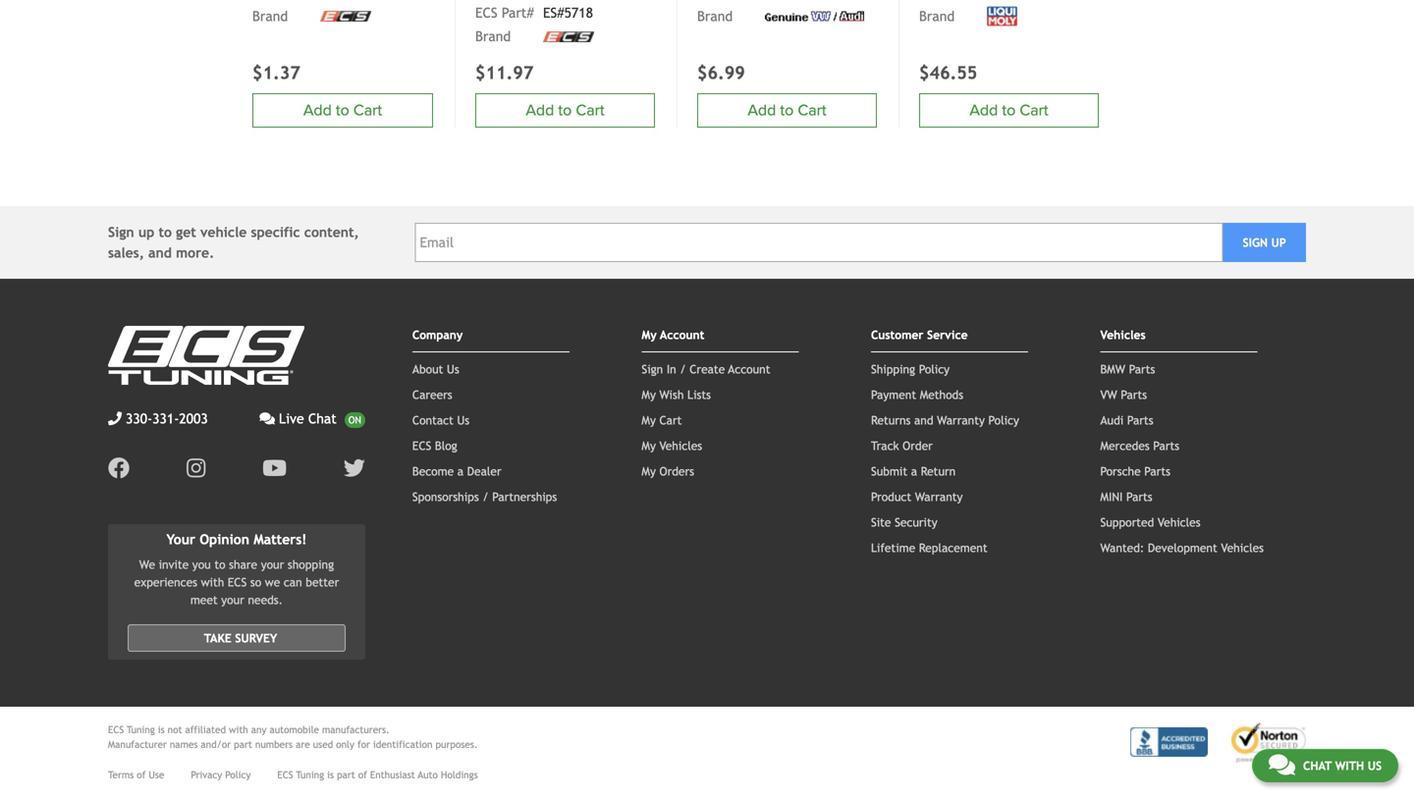 Task type: vqa. For each thing, say whether or not it's contained in the screenshot.
names
yes



Task type: locate. For each thing, give the bounding box(es) containing it.
add to cart button down $6.99
[[697, 93, 877, 128]]

a left return
[[911, 465, 917, 478]]

add to cart
[[526, 101, 605, 120], [748, 101, 826, 120], [303, 101, 382, 120], [970, 101, 1048, 120]]

manufacturer
[[108, 739, 167, 750]]

0 vertical spatial chat
[[308, 411, 337, 427]]

brand
[[697, 8, 733, 24], [252, 8, 288, 24], [919, 8, 955, 24], [475, 29, 511, 44]]

product
[[871, 490, 911, 504]]

parts for mercedes parts
[[1153, 439, 1179, 453]]

5 my from the top
[[642, 465, 656, 478]]

add to cart button down $46.55
[[919, 93, 1099, 128]]

sign up
[[1243, 236, 1286, 250]]

a left dealer on the left bottom of the page
[[457, 465, 464, 478]]

to for $11.97
[[558, 101, 572, 120]]

wanted: development vehicles
[[1100, 541, 1264, 555]]

with right comments image
[[1335, 759, 1364, 773]]

is inside ecs tuning is not affiliated with any automobile manufacturers. manufacturer names and/or part numbers are used only for identification purposes.
[[158, 724, 165, 735]]

cart for $11.97
[[576, 101, 605, 120]]

1 horizontal spatial is
[[327, 769, 334, 781]]

1 add from the left
[[526, 101, 554, 120]]

manufacturers.
[[322, 724, 390, 735]]

account up in
[[660, 328, 704, 342]]

add to cart button for $11.97
[[475, 93, 655, 128]]

cart for $1.37
[[353, 101, 382, 120]]

part
[[234, 739, 252, 750], [337, 769, 355, 781]]

add to cart button down $11.97
[[475, 93, 655, 128]]

tuning for not
[[127, 724, 155, 735]]

phone image
[[108, 412, 122, 426]]

4 add to cart button from the left
[[919, 93, 1099, 128]]

0 horizontal spatial part
[[234, 739, 252, 750]]

1 vertical spatial us
[[457, 414, 469, 427]]

specific
[[251, 225, 300, 240]]

1 add to cart from the left
[[526, 101, 605, 120]]

vehicles up the 'wanted: development vehicles'
[[1158, 516, 1201, 529]]

0 horizontal spatial sign
[[108, 225, 134, 240]]

tuning inside ecs tuning is not affiliated with any automobile manufacturers. manufacturer names and/or part numbers are used only for identification purposes.
[[127, 724, 155, 735]]

cart for $46.55
[[1020, 101, 1048, 120]]

to
[[558, 101, 572, 120], [780, 101, 794, 120], [336, 101, 349, 120], [1002, 101, 1016, 120], [159, 225, 172, 240], [214, 558, 225, 571]]

your right meet
[[221, 593, 244, 607]]

4 add to cart from the left
[[970, 101, 1048, 120]]

ecs blog link
[[412, 439, 457, 453]]

parts for bmw parts
[[1129, 363, 1155, 376]]

my for my wish lists
[[642, 388, 656, 402]]

2 add to cart from the left
[[748, 101, 826, 120]]

parts down porsche parts
[[1126, 490, 1153, 504]]

return
[[921, 465, 956, 478]]

0 vertical spatial part
[[234, 739, 252, 750]]

/ down dealer on the left bottom of the page
[[482, 490, 489, 504]]

mini parts
[[1100, 490, 1153, 504]]

instagram logo image
[[187, 458, 205, 479]]

0 vertical spatial /
[[680, 363, 686, 376]]

ecs up manufacturer
[[108, 724, 124, 735]]

up inside button
[[1271, 236, 1286, 250]]

policy
[[919, 363, 950, 376], [988, 414, 1019, 427], [225, 769, 251, 781]]

invite
[[159, 558, 189, 571]]

ecs blog
[[412, 439, 457, 453]]

careers link
[[412, 388, 452, 402]]

us right 'about'
[[447, 363, 459, 376]]

1 vertical spatial your
[[221, 593, 244, 607]]

1 horizontal spatial and
[[914, 414, 933, 427]]

1 horizontal spatial account
[[728, 363, 770, 376]]

your opinion matters!
[[166, 532, 307, 548]]

0 vertical spatial your
[[261, 558, 284, 571]]

with left "any"
[[229, 724, 248, 735]]

0 horizontal spatial and
[[148, 245, 172, 261]]

0 horizontal spatial up
[[138, 225, 154, 240]]

330-
[[126, 411, 152, 427]]

ecs left blog
[[412, 439, 431, 453]]

330-331-2003 link
[[108, 409, 208, 429]]

part inside ecs tuning is not affiliated with any automobile manufacturers. manufacturer names and/or part numbers are used only for identification purposes.
[[234, 739, 252, 750]]

1 horizontal spatial policy
[[919, 363, 950, 376]]

vehicles right development
[[1221, 541, 1264, 555]]

add for $1.37
[[303, 101, 332, 120]]

up inside 'sign up to get vehicle specific content, sales, and more.'
[[138, 225, 154, 240]]

2003
[[179, 411, 208, 427]]

wanted:
[[1100, 541, 1144, 555]]

2 horizontal spatial sign
[[1243, 236, 1268, 250]]

sign for sign up
[[1243, 236, 1268, 250]]

my for my orders
[[642, 465, 656, 478]]

0 horizontal spatial /
[[482, 490, 489, 504]]

1 horizontal spatial a
[[911, 465, 917, 478]]

1 vertical spatial part
[[337, 769, 355, 781]]

ecs image
[[320, 11, 371, 22], [543, 31, 594, 42]]

up for sign up
[[1271, 236, 1286, 250]]

vehicles up bmw parts link
[[1100, 328, 1146, 342]]

of left enthusiast on the bottom left of page
[[358, 769, 367, 781]]

parts for audi parts
[[1127, 414, 1153, 427]]

us right contact at the bottom left
[[457, 414, 469, 427]]

ecs inside ecs tuning is not affiliated with any automobile manufacturers. manufacturer names and/or part numbers are used only for identification purposes.
[[108, 724, 124, 735]]

is
[[158, 724, 165, 735], [327, 769, 334, 781]]

1 vertical spatial with
[[229, 724, 248, 735]]

0 vertical spatial with
[[201, 575, 224, 589]]

is down used
[[327, 769, 334, 781]]

0 horizontal spatial of
[[137, 769, 146, 781]]

parts right bmw
[[1129, 363, 1155, 376]]

chat right comments image
[[1303, 759, 1332, 773]]

audi parts
[[1100, 414, 1153, 427]]

holdings
[[441, 769, 478, 781]]

used
[[313, 739, 333, 750]]

0 horizontal spatial with
[[201, 575, 224, 589]]

parts for mini parts
[[1126, 490, 1153, 504]]

1 horizontal spatial part
[[337, 769, 355, 781]]

supported vehicles
[[1100, 516, 1201, 529]]

4 add from the left
[[970, 101, 998, 120]]

site security link
[[871, 516, 937, 529]]

3 add to cart from the left
[[303, 101, 382, 120]]

get
[[176, 225, 196, 240]]

1 vertical spatial chat
[[1303, 759, 1332, 773]]

purposes.
[[435, 739, 478, 750]]

1 horizontal spatial with
[[229, 724, 248, 735]]

create
[[690, 363, 725, 376]]

facebook logo image
[[108, 458, 130, 479]]

my for my cart
[[642, 414, 656, 427]]

1 a from the left
[[457, 465, 464, 478]]

0 vertical spatial account
[[660, 328, 704, 342]]

2 horizontal spatial policy
[[988, 414, 1019, 427]]

parts up porsche parts link
[[1153, 439, 1179, 453]]

my up my wish lists link
[[642, 328, 657, 342]]

take
[[204, 631, 232, 645]]

sign inside 'sign up to get vehicle specific content, sales, and more.'
[[108, 225, 134, 240]]

2 vertical spatial us
[[1368, 759, 1382, 773]]

is left not
[[158, 724, 165, 735]]

we
[[265, 575, 280, 589]]

your
[[261, 558, 284, 571], [221, 593, 244, 607]]

order
[[903, 439, 933, 453]]

parts for vw parts
[[1121, 388, 1147, 402]]

2 add from the left
[[748, 101, 776, 120]]

my left wish
[[642, 388, 656, 402]]

0 horizontal spatial policy
[[225, 769, 251, 781]]

my down my cart link
[[642, 439, 656, 453]]

identification
[[373, 739, 433, 750]]

1 horizontal spatial up
[[1271, 236, 1286, 250]]

0 horizontal spatial your
[[221, 593, 244, 607]]

submit
[[871, 465, 907, 478]]

0 horizontal spatial ecs image
[[320, 11, 371, 22]]

my
[[642, 328, 657, 342], [642, 388, 656, 402], [642, 414, 656, 427], [642, 439, 656, 453], [642, 465, 656, 478]]

returns and warranty policy link
[[871, 414, 1019, 427]]

ecs left part#
[[475, 5, 497, 21]]

terms of use
[[108, 769, 164, 781]]

2 a from the left
[[911, 465, 917, 478]]

2 vertical spatial policy
[[225, 769, 251, 781]]

add
[[526, 101, 554, 120], [748, 101, 776, 120], [303, 101, 332, 120], [970, 101, 998, 120]]

1 vertical spatial /
[[482, 490, 489, 504]]

1 of from the left
[[137, 769, 146, 781]]

vehicles
[[1100, 328, 1146, 342], [659, 439, 702, 453], [1158, 516, 1201, 529], [1221, 541, 1264, 555]]

ecs left so
[[228, 575, 247, 589]]

and
[[148, 245, 172, 261], [914, 414, 933, 427]]

1 vertical spatial and
[[914, 414, 933, 427]]

to for $1.37
[[336, 101, 349, 120]]

warranty down return
[[915, 490, 963, 504]]

youtube logo image
[[262, 458, 287, 479]]

0 horizontal spatial a
[[457, 465, 464, 478]]

add to cart button for $6.99
[[697, 93, 877, 128]]

liqui moly image
[[987, 7, 1017, 26]]

tuning for part
[[296, 769, 324, 781]]

ecs down numbers
[[277, 769, 293, 781]]

dealer
[[467, 465, 501, 478]]

0 vertical spatial and
[[148, 245, 172, 261]]

a
[[457, 465, 464, 478], [911, 465, 917, 478]]

1 my from the top
[[642, 328, 657, 342]]

twitter logo image
[[344, 458, 365, 479]]

part down only
[[337, 769, 355, 781]]

survey
[[235, 631, 277, 645]]

part#
[[502, 5, 534, 21]]

1 horizontal spatial chat
[[1303, 759, 1332, 773]]

take survey
[[204, 631, 277, 645]]

to for $46.55
[[1002, 101, 1016, 120]]

auto
[[418, 769, 438, 781]]

parts right vw
[[1121, 388, 1147, 402]]

4 my from the top
[[642, 439, 656, 453]]

sponsorships / partnerships
[[412, 490, 557, 504]]

take survey link
[[128, 624, 346, 652]]

my up my vehicles link
[[642, 414, 656, 427]]

add for $11.97
[[526, 101, 554, 120]]

customer service
[[871, 328, 968, 342]]

my cart link
[[642, 414, 682, 427]]

of left "use"
[[137, 769, 146, 781]]

0 vertical spatial is
[[158, 724, 165, 735]]

1 horizontal spatial of
[[358, 769, 367, 781]]

3 add from the left
[[303, 101, 332, 120]]

comments image
[[1269, 753, 1295, 777]]

1 add to cart button from the left
[[475, 93, 655, 128]]

parts
[[1129, 363, 1155, 376], [1121, 388, 1147, 402], [1127, 414, 1153, 427], [1153, 439, 1179, 453], [1144, 465, 1170, 478], [1126, 490, 1153, 504]]

and up order
[[914, 414, 933, 427]]

tuning up manufacturer
[[127, 724, 155, 735]]

site security
[[871, 516, 937, 529]]

a for submit
[[911, 465, 917, 478]]

1 vertical spatial account
[[728, 363, 770, 376]]

1 horizontal spatial tuning
[[296, 769, 324, 781]]

0 vertical spatial tuning
[[127, 724, 155, 735]]

2 vertical spatial with
[[1335, 759, 1364, 773]]

so
[[250, 575, 261, 589]]

1 horizontal spatial ecs image
[[543, 31, 594, 42]]

security
[[895, 516, 937, 529]]

your up we
[[261, 558, 284, 571]]

sign inside button
[[1243, 236, 1268, 250]]

track order link
[[871, 439, 933, 453]]

1 vertical spatial policy
[[988, 414, 1019, 427]]

ecs inside the ecs part# es#5718 brand
[[475, 5, 497, 21]]

3 my from the top
[[642, 414, 656, 427]]

account right create
[[728, 363, 770, 376]]

part down "any"
[[234, 739, 252, 750]]

comments image
[[260, 412, 275, 426]]

to for $6.99
[[780, 101, 794, 120]]

parts down the mercedes parts
[[1144, 465, 1170, 478]]

add to cart button
[[475, 93, 655, 128], [697, 93, 877, 128], [252, 93, 433, 128], [919, 93, 1099, 128]]

1 vertical spatial tuning
[[296, 769, 324, 781]]

1 horizontal spatial your
[[261, 558, 284, 571]]

1 horizontal spatial sign
[[642, 363, 663, 376]]

2 my from the top
[[642, 388, 656, 402]]

2 horizontal spatial with
[[1335, 759, 1364, 773]]

chat right live
[[308, 411, 337, 427]]

3 add to cart button from the left
[[252, 93, 433, 128]]

mini
[[1100, 490, 1123, 504]]

0 vertical spatial policy
[[919, 363, 950, 376]]

1 vertical spatial warranty
[[915, 490, 963, 504]]

us right comments image
[[1368, 759, 1382, 773]]

my left orders
[[642, 465, 656, 478]]

add to cart button down $1.37 at the left top of the page
[[252, 93, 433, 128]]

warranty down "methods"
[[937, 414, 985, 427]]

0 horizontal spatial tuning
[[127, 724, 155, 735]]

experiences
[[134, 575, 197, 589]]

with up meet
[[201, 575, 224, 589]]

/ right in
[[680, 363, 686, 376]]

porsche
[[1100, 465, 1141, 478]]

my cart
[[642, 414, 682, 427]]

terms
[[108, 769, 134, 781]]

0 horizontal spatial is
[[158, 724, 165, 735]]

/
[[680, 363, 686, 376], [482, 490, 489, 504]]

supported
[[1100, 516, 1154, 529]]

with inside we invite you to share your shopping experiences with ecs so we can better meet your needs.
[[201, 575, 224, 589]]

brand down part#
[[475, 29, 511, 44]]

add for $46.55
[[970, 101, 998, 120]]

share
[[229, 558, 257, 571]]

1 vertical spatial is
[[327, 769, 334, 781]]

ecs inside we invite you to share your shopping experiences with ecs so we can better meet your needs.
[[228, 575, 247, 589]]

live
[[279, 411, 304, 427]]

tuning down are
[[296, 769, 324, 781]]

chat with us link
[[1252, 749, 1398, 783]]

$6.99
[[697, 62, 745, 83]]

cart for $6.99
[[798, 101, 826, 120]]

parts up the mercedes parts
[[1127, 414, 1153, 427]]

2 add to cart button from the left
[[697, 93, 877, 128]]

parts for porsche parts
[[1144, 465, 1170, 478]]

0 horizontal spatial chat
[[308, 411, 337, 427]]

payment
[[871, 388, 916, 402]]

and right sales,
[[148, 245, 172, 261]]

blog
[[435, 439, 457, 453]]

0 vertical spatial us
[[447, 363, 459, 376]]



Task type: describe. For each thing, give the bounding box(es) containing it.
to inside 'sign up to get vehicle specific content, sales, and more.'
[[159, 225, 172, 240]]

submit a return link
[[871, 465, 956, 478]]

audi parts link
[[1100, 414, 1153, 427]]

vehicles up orders
[[659, 439, 702, 453]]

returns
[[871, 414, 911, 427]]

sponsorships
[[412, 490, 479, 504]]

my orders link
[[642, 465, 694, 478]]

1 vertical spatial ecs image
[[543, 31, 594, 42]]

bmw
[[1100, 363, 1125, 376]]

in
[[667, 363, 676, 376]]

for
[[357, 739, 370, 750]]

mercedes parts link
[[1100, 439, 1179, 453]]

is for part
[[327, 769, 334, 781]]

vw parts link
[[1100, 388, 1147, 402]]

sign in / create account link
[[642, 363, 770, 376]]

supported vehicles link
[[1100, 516, 1201, 529]]

with inside ecs tuning is not affiliated with any automobile manufacturers. manufacturer names and/or part numbers are used only for identification purposes.
[[229, 724, 248, 735]]

privacy
[[191, 769, 222, 781]]

company
[[412, 328, 463, 342]]

us for about us
[[447, 363, 459, 376]]

to inside we invite you to share your shopping experiences with ecs so we can better meet your needs.
[[214, 558, 225, 571]]

enthusiast
[[370, 769, 415, 781]]

returns and warranty policy
[[871, 414, 1019, 427]]

orders
[[659, 465, 694, 478]]

sign up to get vehicle specific content, sales, and more.
[[108, 225, 359, 261]]

es#5718
[[543, 5, 593, 21]]

lifetime
[[871, 541, 915, 555]]

and/or
[[201, 739, 231, 750]]

up for sign up to get vehicle specific content, sales, and more.
[[138, 225, 154, 240]]

ecs tuning image
[[108, 326, 304, 385]]

wanted: development vehicles link
[[1100, 541, 1264, 555]]

add to cart for $46.55
[[970, 101, 1048, 120]]

ecs tuning is part of enthusiast auto holdings
[[277, 769, 478, 781]]

add to cart for $1.37
[[303, 101, 382, 120]]

Email email field
[[415, 223, 1223, 262]]

add to cart for $11.97
[[526, 101, 605, 120]]

lifetime replacement link
[[871, 541, 988, 555]]

contact
[[412, 414, 454, 427]]

methods
[[920, 388, 963, 402]]

331-
[[152, 411, 179, 427]]

meet
[[190, 593, 218, 607]]

ecs for ecs blog
[[412, 439, 431, 453]]

you
[[192, 558, 211, 571]]

automobile
[[269, 724, 319, 735]]

opinion
[[200, 532, 249, 548]]

1 horizontal spatial /
[[680, 363, 686, 376]]

$1.37
[[252, 62, 300, 83]]

replacement
[[919, 541, 988, 555]]

my wish lists link
[[642, 388, 711, 402]]

use
[[149, 769, 164, 781]]

of inside 'link'
[[137, 769, 146, 781]]

are
[[296, 739, 310, 750]]

sign for sign up to get vehicle specific content, sales, and more.
[[108, 225, 134, 240]]

add for $6.99
[[748, 101, 776, 120]]

only
[[336, 739, 354, 750]]

contact us
[[412, 414, 469, 427]]

terms of use link
[[108, 768, 164, 783]]

my for my account
[[642, 328, 657, 342]]

brand inside the ecs part# es#5718 brand
[[475, 29, 511, 44]]

ecs for ecs tuning is part of enthusiast auto holdings
[[277, 769, 293, 781]]

a for become
[[457, 465, 464, 478]]

0 vertical spatial warranty
[[937, 414, 985, 427]]

ecs part# es#5718 brand
[[475, 5, 593, 44]]

brand up $46.55
[[919, 8, 955, 24]]

add to cart for $6.99
[[748, 101, 826, 120]]

better
[[306, 575, 339, 589]]

live chat
[[279, 411, 337, 427]]

content,
[[304, 225, 359, 240]]

more.
[[176, 245, 214, 261]]

add to cart button for $1.37
[[252, 93, 433, 128]]

lifetime replacement
[[871, 541, 988, 555]]

not
[[168, 724, 182, 735]]

is for not
[[158, 724, 165, 735]]

ecs tuning is not affiliated with any automobile manufacturers. manufacturer names and/or part numbers are used only for identification purposes.
[[108, 724, 478, 750]]

sign for sign in / create account
[[642, 363, 663, 376]]

development
[[1148, 541, 1217, 555]]

policy for shipping policy
[[919, 363, 950, 376]]

2 of from the left
[[358, 769, 367, 781]]

track
[[871, 439, 899, 453]]

ecs for ecs part# es#5718 brand
[[475, 5, 497, 21]]

brand up $1.37 at the left top of the page
[[252, 8, 288, 24]]

vw
[[1100, 388, 1117, 402]]

wish
[[659, 388, 684, 402]]

genuine volkswagen audi image
[[765, 11, 864, 21]]

privacy policy
[[191, 769, 251, 781]]

$11.97
[[475, 62, 534, 83]]

product warranty link
[[871, 490, 963, 504]]

and inside 'sign up to get vehicle specific content, sales, and more.'
[[148, 245, 172, 261]]

partnerships
[[492, 490, 557, 504]]

brand up $6.99
[[697, 8, 733, 24]]

ecs for ecs tuning is not affiliated with any automobile manufacturers. manufacturer names and/or part numbers are used only for identification purposes.
[[108, 724, 124, 735]]

0 vertical spatial ecs image
[[320, 11, 371, 22]]

0 horizontal spatial account
[[660, 328, 704, 342]]

shipping
[[871, 363, 915, 376]]

shipping policy
[[871, 363, 950, 376]]

my vehicles
[[642, 439, 702, 453]]

track order
[[871, 439, 933, 453]]

us for contact us
[[457, 414, 469, 427]]

sales,
[[108, 245, 144, 261]]

add to cart button for $46.55
[[919, 93, 1099, 128]]

numbers
[[255, 739, 293, 750]]

service
[[927, 328, 968, 342]]

policy for privacy policy
[[225, 769, 251, 781]]

become
[[412, 465, 454, 478]]

my vehicles link
[[642, 439, 702, 453]]

porsche parts
[[1100, 465, 1170, 478]]

my account
[[642, 328, 704, 342]]

needs.
[[248, 593, 283, 607]]

my for my vehicles
[[642, 439, 656, 453]]

payment methods link
[[871, 388, 963, 402]]

live chat link
[[260, 409, 365, 429]]

take survey button
[[128, 624, 346, 652]]

mercedes
[[1100, 439, 1150, 453]]

matters!
[[254, 532, 307, 548]]

product warranty
[[871, 490, 963, 504]]



